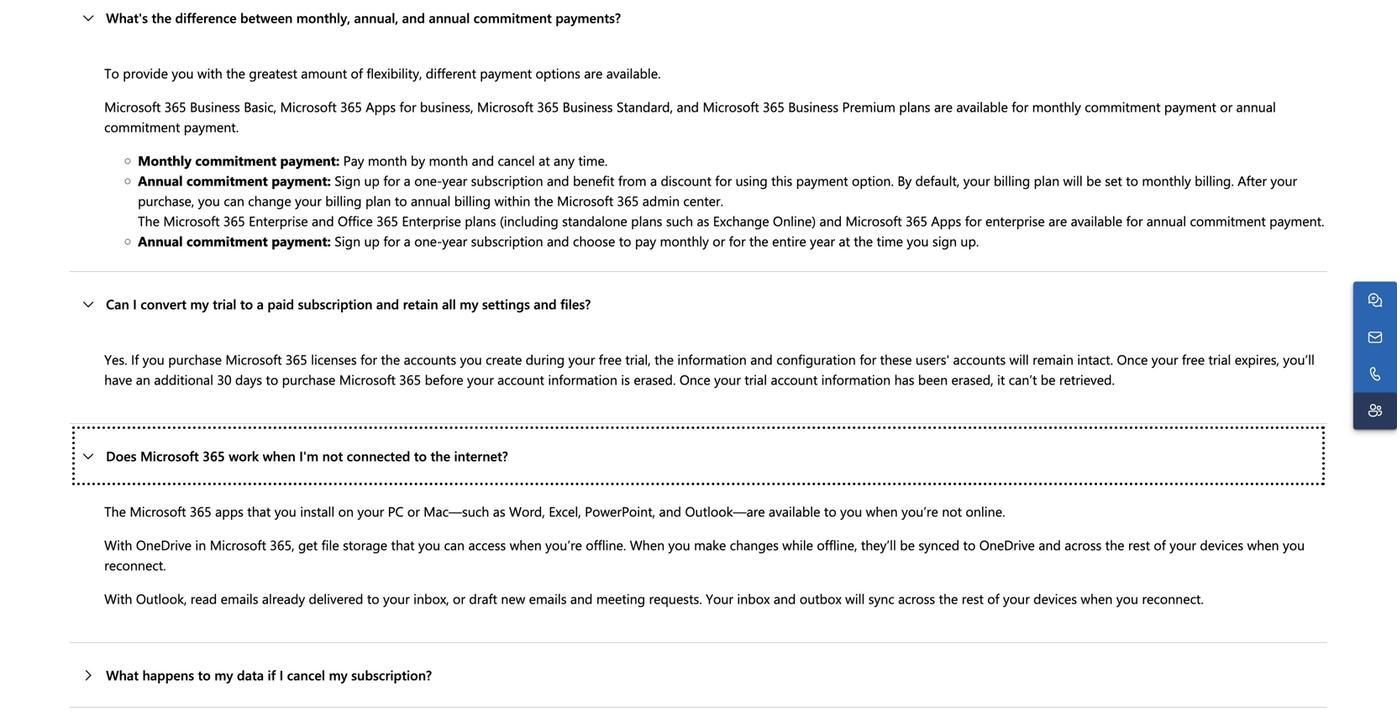 Task type: describe. For each thing, give the bounding box(es) containing it.
outbox
[[800, 590, 842, 608]]

admin
[[643, 192, 680, 210]]

can
[[106, 295, 129, 313]]

to provide you with the greatest amount of flexibility, different payment options are available.
[[104, 64, 661, 82]]

does microsoft 365 work when i'm not connected to the internet?
[[106, 447, 508, 465]]

1 horizontal spatial at
[[839, 232, 850, 250]]

monthly,
[[296, 8, 351, 27]]

and inside the 'microsoft 365 business basic, microsoft 365 apps for business, microsoft 365 business standard, and microsoft 365 business premium plans are available for monthly commitment payment or annual commitment payment.'
[[677, 98, 699, 116]]

or right pc
[[407, 503, 420, 521]]

inbox,
[[414, 590, 449, 608]]

these
[[880, 350, 912, 369]]

changes
[[730, 536, 779, 554]]

365 up this
[[763, 98, 785, 116]]

2 free from the left
[[1182, 350, 1205, 369]]

0 horizontal spatial that
[[247, 503, 271, 521]]

365 right office
[[377, 212, 398, 230]]

1 vertical spatial purchase
[[282, 371, 336, 389]]

(including
[[500, 212, 559, 230]]

has
[[895, 371, 915, 389]]

microsoft 365 business basic, microsoft 365 apps for business, microsoft 365 business standard, and microsoft 365 business premium plans are available for monthly commitment payment or annual commitment payment.
[[104, 98, 1276, 136]]

1 vertical spatial devices
[[1034, 590, 1077, 608]]

2 horizontal spatial information
[[822, 371, 891, 389]]

year up all at top
[[442, 232, 467, 250]]

with outlook, read emails already delivered to your inbox, or draft new emails and meeting requests. your inbox and outbox will sync across the rest of your devices when you reconnect.
[[104, 590, 1204, 608]]

0 horizontal spatial of
[[351, 64, 363, 82]]

enterprise
[[986, 212, 1045, 230]]

1 emails from the left
[[221, 590, 258, 608]]

difference
[[175, 8, 237, 27]]

365 down options
[[537, 98, 559, 116]]

options
[[536, 64, 581, 82]]

been
[[919, 371, 948, 389]]

on
[[338, 503, 354, 521]]

0 horizontal spatial billing
[[325, 192, 362, 210]]

expires,
[[1235, 350, 1280, 369]]

1 horizontal spatial trial
[[745, 371, 767, 389]]

users'
[[916, 350, 950, 369]]

will inside sign up for a one-year subscription and benefit from a discount for using this payment option. by default, your billing plan will be set to monthly billing. after your purchase, you can change your billing plan to annual billing within the microsoft 365 admin center. the microsoft 365 enterprise and office 365 enterprise plans (including standalone plans such as exchange online) and microsoft 365 apps for enterprise are available for annual commitment payment.
[[1064, 171, 1083, 190]]

commitment up monthly on the left top of page
[[104, 118, 180, 136]]

pay
[[635, 232, 657, 250]]

0 horizontal spatial will
[[846, 590, 865, 608]]

microsoft down 'licenses'
[[339, 371, 396, 389]]

1 horizontal spatial once
[[1117, 350, 1148, 369]]

storage
[[343, 536, 388, 554]]

premium
[[843, 98, 896, 116]]

is
[[621, 371, 630, 389]]

you'll
[[1284, 350, 1315, 369]]

from
[[618, 171, 647, 190]]

2 sign from the top
[[335, 232, 361, 250]]

and inside with onedrive in microsoft 365, get file storage that you can access when you're offline. when you make changes while offline, they'll be synced to onedrive and across the rest of your devices when you reconnect.
[[1039, 536, 1061, 554]]

mac—such
[[424, 503, 489, 521]]

trial,
[[626, 350, 651, 369]]

payment: for annual commitment payment:
[[272, 232, 331, 250]]

to inside yes. if you purchase microsoft 365 licenses for the accounts you create during your free trial, the information and configuration for these users' accounts will remain intact. once your free trial expires, you'll have an additional 30 days to purchase microsoft 365 before your account information is erased. once your trial account information has been erased, it can't be retrieved.
[[266, 371, 278, 389]]

1 horizontal spatial you're
[[902, 503, 939, 521]]

get
[[298, 536, 318, 554]]

my right convert
[[190, 295, 209, 313]]

erased.
[[634, 371, 676, 389]]

365,
[[270, 536, 295, 554]]

0 horizontal spatial are
[[584, 64, 603, 82]]

payment inside sign up for a one-year subscription and benefit from a discount for using this payment option. by default, your billing plan will be set to monthly billing. after your purchase, you can change your billing plan to annual billing within the microsoft 365 admin center. the microsoft 365 enterprise and office 365 enterprise plans (including standalone plans such as exchange online) and microsoft 365 apps for enterprise are available for annual commitment payment.
[[796, 171, 848, 190]]

0 horizontal spatial plans
[[465, 212, 496, 230]]

monthly inside sign up for a one-year subscription and benefit from a discount for using this payment option. by default, your billing plan will be set to monthly billing. after your purchase, you can change your billing plan to annual billing within the microsoft 365 admin center. the microsoft 365 enterprise and office 365 enterprise plans (including standalone plans such as exchange online) and microsoft 365 apps for enterprise are available for annual commitment payment.
[[1142, 171, 1191, 190]]

meeting
[[597, 590, 646, 608]]

cancel inside 'what happens to my data if i cancel my subscription?' dropdown button
[[287, 666, 325, 685]]

available inside sign up for a one-year subscription and benefit from a discount for using this payment option. by default, your billing plan will be set to monthly billing. after your purchase, you can change your billing plan to annual billing within the microsoft 365 admin center. the microsoft 365 enterprise and office 365 enterprise plans (including standalone plans such as exchange online) and microsoft 365 apps for enterprise are available for annual commitment payment.
[[1071, 212, 1123, 230]]

word,
[[509, 503, 545, 521]]

happens
[[142, 666, 194, 685]]

work
[[229, 447, 259, 465]]

or down exchange at top
[[713, 232, 725, 250]]

1 horizontal spatial i
[[280, 666, 283, 685]]

that inside with onedrive in microsoft 365, get file storage that you can access when you're offline. when you make changes while offline, they'll be synced to onedrive and across the rest of your devices when you reconnect.
[[391, 536, 415, 554]]

default,
[[916, 171, 960, 190]]

greatest
[[249, 64, 297, 82]]

delivered
[[309, 590, 363, 608]]

0 horizontal spatial available
[[769, 503, 821, 521]]

make
[[694, 536, 726, 554]]

365 left 'licenses'
[[286, 350, 307, 369]]

0 horizontal spatial rest
[[962, 590, 984, 608]]

offline.
[[586, 536, 626, 554]]

office
[[338, 212, 373, 230]]

the microsoft 365 apps that you install on your pc or mac—such as word, excel, powerpoint, and outlook—are available to you when you're not online.
[[104, 503, 1009, 521]]

configuration
[[777, 350, 856, 369]]

the inside does microsoft 365 work when i'm not connected to the internet? dropdown button
[[431, 447, 451, 465]]

flexibility,
[[367, 64, 422, 82]]

0 vertical spatial payment
[[480, 64, 532, 82]]

available.
[[607, 64, 661, 82]]

365 down provide
[[164, 98, 186, 116]]

entire
[[772, 232, 807, 250]]

the inside sign up for a one-year subscription and benefit from a discount for using this payment option. by default, your billing plan will be set to monthly billing. after your purchase, you can change your billing plan to annual billing within the microsoft 365 admin center. the microsoft 365 enterprise and office 365 enterprise plans (including standalone plans such as exchange online) and microsoft 365 apps for enterprise are available for annual commitment payment.
[[534, 192, 553, 210]]

microsoft right business,
[[477, 98, 534, 116]]

this
[[772, 171, 793, 190]]

payment. inside the 'microsoft 365 business basic, microsoft 365 apps for business, microsoft 365 business standard, and microsoft 365 business premium plans are available for monthly commitment payment or annual commitment payment.'
[[184, 118, 239, 136]]

sync
[[869, 590, 895, 608]]

2 account from the left
[[771, 371, 818, 389]]

1 horizontal spatial plans
[[631, 212, 663, 230]]

microsoft down amount on the left of page
[[280, 98, 337, 116]]

annual for annual commitment payment:
[[138, 171, 183, 190]]

sign up for a one-year subscription and benefit from a discount for using this payment option. by default, your billing plan will be set to monthly billing. after your purchase, you can change your billing plan to annual billing within the microsoft 365 admin center. the microsoft 365 enterprise and office 365 enterprise plans (including standalone plans such as exchange online) and microsoft 365 apps for enterprise are available for annual commitment payment.
[[138, 171, 1325, 230]]

exchange
[[713, 212, 770, 230]]

purchase,
[[138, 192, 194, 210]]

by
[[411, 151, 425, 169]]

option.
[[852, 171, 894, 190]]

with for with onedrive in microsoft 365, get file storage that you can access when you're offline. when you make changes while offline, they'll be synced to onedrive and across the rest of your devices when you reconnect.
[[104, 536, 132, 554]]

commitment up set
[[1085, 98, 1161, 116]]

synced
[[919, 536, 960, 554]]

my left "data"
[[215, 666, 233, 685]]

microsoft down purchase,
[[163, 212, 220, 230]]

0 horizontal spatial plan
[[366, 192, 391, 210]]

what's
[[106, 8, 148, 27]]

basic,
[[244, 98, 277, 116]]

what happens to my data if i cancel my subscription?
[[106, 666, 432, 685]]

erased,
[[952, 371, 994, 389]]

1 horizontal spatial information
[[678, 350, 747, 369]]

annual,
[[354, 8, 399, 27]]

offline,
[[817, 536, 858, 554]]

install
[[300, 503, 335, 521]]

sign inside sign up for a one-year subscription and benefit from a discount for using this payment option. by default, your billing plan will be set to monthly billing. after your purchase, you can change your billing plan to annual billing within the microsoft 365 admin center. the microsoft 365 enterprise and office 365 enterprise plans (including standalone plans such as exchange online) and microsoft 365 apps for enterprise are available for annual commitment payment.
[[335, 171, 361, 190]]

apps
[[215, 503, 244, 521]]

benefit
[[573, 171, 615, 190]]

read
[[191, 590, 217, 608]]

new
[[501, 590, 525, 608]]

access
[[469, 536, 506, 554]]

outlook—are
[[685, 503, 765, 521]]

0 horizontal spatial purchase
[[168, 350, 222, 369]]

what's the difference between monthly, annual, and annual commitment payments?
[[106, 8, 621, 27]]

1 vertical spatial subscription
[[471, 232, 543, 250]]

paid
[[268, 295, 294, 313]]

have
[[104, 371, 132, 389]]

create
[[486, 350, 522, 369]]

standalone
[[562, 212, 628, 230]]

additional
[[154, 371, 213, 389]]

convert
[[141, 295, 187, 313]]

a up retain
[[404, 232, 411, 250]]

can i convert my trial to a paid subscription and retain all my settings and files? button
[[70, 272, 1328, 336]]

2 emails from the left
[[529, 590, 567, 608]]

subscription inside sign up for a one-year subscription and benefit from a discount for using this payment option. by default, your billing plan will be set to monthly billing. after your purchase, you can change your billing plan to annual billing within the microsoft 365 admin center. the microsoft 365 enterprise and office 365 enterprise plans (including standalone plans such as exchange online) and microsoft 365 apps for enterprise are available for annual commitment payment.
[[471, 171, 543, 190]]

payment. inside sign up for a one-year subscription and benefit from a discount for using this payment option. by default, your billing plan will be set to monthly billing. after your purchase, you can change your billing plan to annual billing within the microsoft 365 admin center. the microsoft 365 enterprise and office 365 enterprise plans (including standalone plans such as exchange online) and microsoft 365 apps for enterprise are available for annual commitment payment.
[[1270, 212, 1325, 230]]

2 horizontal spatial trial
[[1209, 350, 1232, 369]]

not inside dropdown button
[[322, 447, 343, 465]]

1 vertical spatial across
[[898, 590, 936, 608]]

can inside sign up for a one-year subscription and benefit from a discount for using this payment option. by default, your billing plan will be set to monthly billing. after your purchase, you can change your billing plan to annual billing within the microsoft 365 admin center. the microsoft 365 enterprise and office 365 enterprise plans (including standalone plans such as exchange online) and microsoft 365 apps for enterprise are available for annual commitment payment.
[[224, 192, 244, 210]]

commitment inside sign up for a one-year subscription and benefit from a discount for using this payment option. by default, your billing plan will be set to monthly billing. after your purchase, you can change your billing plan to annual billing within the microsoft 365 admin center. the microsoft 365 enterprise and office 365 enterprise plans (including standalone plans such as exchange online) and microsoft 365 apps for enterprise are available for annual commitment payment.
[[1190, 212, 1266, 230]]

1 horizontal spatial billing
[[454, 192, 491, 210]]

if
[[268, 666, 276, 685]]

sign
[[933, 232, 957, 250]]

apps inside sign up for a one-year subscription and benefit from a discount for using this payment option. by default, your billing plan will be set to monthly billing. after your purchase, you can change your billing plan to annual billing within the microsoft 365 admin center. the microsoft 365 enterprise and office 365 enterprise plans (including standalone plans such as exchange online) and microsoft 365 apps for enterprise are available for annual commitment payment.
[[931, 212, 962, 230]]

a down the monthly commitment payment: pay month by month and cancel at any time.
[[404, 171, 411, 190]]

draft
[[469, 590, 497, 608]]

to right set
[[1126, 171, 1139, 190]]

the inside sign up for a one-year subscription and benefit from a discount for using this payment option. by default, your billing plan will be set to monthly billing. after your purchase, you can change your billing plan to annual billing within the microsoft 365 admin center. the microsoft 365 enterprise and office 365 enterprise plans (including standalone plans such as exchange online) and microsoft 365 apps for enterprise are available for annual commitment payment.
[[138, 212, 160, 230]]

commitment up change
[[187, 171, 268, 190]]

1 business from the left
[[190, 98, 240, 116]]

to left pay
[[619, 232, 632, 250]]

microsoft up days
[[226, 350, 282, 369]]

365 left apps
[[190, 503, 212, 521]]

microsoft inside with onedrive in microsoft 365, get file storage that you can access when you're offline. when you make changes while offline, they'll be synced to onedrive and across the rest of your devices when you reconnect.
[[210, 536, 266, 554]]

time.
[[579, 151, 608, 169]]

days
[[235, 371, 262, 389]]

between
[[240, 8, 293, 27]]

to up offline,
[[824, 503, 837, 521]]

1 account from the left
[[498, 371, 545, 389]]

365 left before at left
[[399, 371, 421, 389]]

business,
[[420, 98, 474, 116]]

requests.
[[649, 590, 702, 608]]

0 horizontal spatial information
[[548, 371, 618, 389]]

using
[[736, 171, 768, 190]]

1 enterprise from the left
[[249, 212, 308, 230]]

file
[[322, 536, 339, 554]]

rest inside with onedrive in microsoft 365, get file storage that you can access when you're offline. when you make changes while offline, they'll be synced to onedrive and across the rest of your devices when you reconnect.
[[1129, 536, 1151, 554]]

to down the monthly commitment payment: pay month by month and cancel at any time.
[[395, 192, 407, 210]]

your inside with onedrive in microsoft 365, get file storage that you can access when you're offline. when you make changes while offline, they'll be synced to onedrive and across the rest of your devices when you reconnect.
[[1170, 536, 1197, 554]]



Task type: vqa. For each thing, say whether or not it's contained in the screenshot.
Start now at Microsoft365.com
no



Task type: locate. For each thing, give the bounding box(es) containing it.
commitment up options
[[474, 8, 552, 27]]

1 horizontal spatial not
[[942, 503, 962, 521]]

accounts up erased,
[[954, 350, 1006, 369]]

commitment down change
[[187, 232, 268, 250]]

not
[[322, 447, 343, 465], [942, 503, 962, 521]]

billing up enterprise
[[994, 171, 1031, 190]]

commitment down billing. after
[[1190, 212, 1266, 230]]

plan up office
[[366, 192, 391, 210]]

with for with outlook, read emails already delivered to your inbox, or draft new emails and meeting requests. your inbox and outbox will sync across the rest of your devices when you reconnect.
[[104, 590, 132, 608]]

be inside sign up for a one-year subscription and benefit from a discount for using this payment option. by default, your billing plan will be set to monthly billing. after your purchase, you can change your billing plan to annual billing within the microsoft 365 admin center. the microsoft 365 enterprise and office 365 enterprise plans (including standalone plans such as exchange online) and microsoft 365 apps for enterprise are available for annual commitment payment.
[[1087, 171, 1102, 190]]

1 vertical spatial payment:
[[272, 171, 331, 190]]

0 horizontal spatial payment.
[[184, 118, 239, 136]]

annual
[[138, 171, 183, 190], [138, 232, 183, 250]]

2 horizontal spatial available
[[1071, 212, 1123, 230]]

commitment up annual commitment payment:
[[195, 151, 277, 169]]

payment inside the 'microsoft 365 business basic, microsoft 365 apps for business, microsoft 365 business standard, and microsoft 365 business premium plans are available for monthly commitment payment or annual commitment payment.'
[[1165, 98, 1217, 116]]

onedrive left in
[[136, 536, 192, 554]]

1 free from the left
[[599, 350, 622, 369]]

1 vertical spatial monthly
[[1142, 171, 1191, 190]]

365 down by on the top right
[[906, 212, 928, 230]]

can't
[[1009, 371, 1037, 389]]

that right apps
[[247, 503, 271, 521]]

apps up sign
[[931, 212, 962, 230]]

annual down purchase,
[[138, 232, 183, 250]]

1 onedrive from the left
[[136, 536, 192, 554]]

0 horizontal spatial account
[[498, 371, 545, 389]]

1 vertical spatial you're
[[546, 536, 582, 554]]

2 vertical spatial trial
[[745, 371, 767, 389]]

30
[[217, 371, 232, 389]]

year
[[442, 171, 467, 190], [442, 232, 467, 250], [810, 232, 835, 250]]

one- down by
[[414, 171, 442, 190]]

payments?
[[556, 8, 621, 27]]

be inside yes. if you purchase microsoft 365 licenses for the accounts you create during your free trial, the information and configuration for these users' accounts will remain intact. once your free trial expires, you'll have an additional 30 days to purchase microsoft 365 before your account information is erased. once your trial account information has been erased, it can't be retrieved.
[[1041, 371, 1056, 389]]

with
[[197, 64, 223, 82]]

pay
[[343, 151, 364, 169]]

0 vertical spatial annual
[[138, 171, 183, 190]]

microsoft right does
[[140, 447, 199, 465]]

2 horizontal spatial of
[[1154, 536, 1166, 554]]

be down remain
[[1041, 371, 1056, 389]]

2 vertical spatial monthly
[[660, 232, 709, 250]]

the
[[138, 212, 160, 230], [104, 503, 126, 521]]

discount
[[661, 171, 712, 190]]

are inside the 'microsoft 365 business basic, microsoft 365 apps for business, microsoft 365 business standard, and microsoft 365 business premium plans are available for monthly commitment payment or annual commitment payment.'
[[935, 98, 953, 116]]

0 vertical spatial once
[[1117, 350, 1148, 369]]

0 horizontal spatial at
[[539, 151, 550, 169]]

you're up synced
[[902, 503, 939, 521]]

0 vertical spatial payment.
[[184, 118, 239, 136]]

0 vertical spatial devices
[[1200, 536, 1244, 554]]

up down office
[[364, 232, 380, 250]]

0 vertical spatial reconnect.
[[104, 556, 166, 574]]

subscription?
[[351, 666, 432, 685]]

1 vertical spatial trial
[[1209, 350, 1232, 369]]

1 vertical spatial payment
[[1165, 98, 1217, 116]]

plans right premium
[[900, 98, 931, 116]]

0 vertical spatial will
[[1064, 171, 1083, 190]]

2 up from the top
[[364, 232, 380, 250]]

1 horizontal spatial rest
[[1129, 536, 1151, 554]]

provide
[[123, 64, 168, 82]]

microsoft down benefit
[[557, 192, 614, 210]]

that down pc
[[391, 536, 415, 554]]

purchase
[[168, 350, 222, 369], [282, 371, 336, 389]]

can left access
[[444, 536, 465, 554]]

choose
[[573, 232, 615, 250]]

1 accounts from the left
[[404, 350, 457, 369]]

1 vertical spatial are
[[935, 98, 953, 116]]

1 vertical spatial the
[[104, 503, 126, 521]]

to right delivered
[[367, 590, 380, 608]]

365 down amount on the left of page
[[340, 98, 362, 116]]

1 horizontal spatial cancel
[[498, 151, 535, 169]]

will
[[1064, 171, 1083, 190], [1010, 350, 1029, 369], [846, 590, 865, 608]]

2 one- from the top
[[414, 232, 442, 250]]

internet?
[[454, 447, 508, 465]]

microsoft inside dropdown button
[[140, 447, 199, 465]]

or inside the 'microsoft 365 business basic, microsoft 365 apps for business, microsoft 365 business standard, and microsoft 365 business premium plans are available for monthly commitment payment or annual commitment payment.'
[[1220, 98, 1233, 116]]

up inside sign up for a one-year subscription and benefit from a discount for using this payment option. by default, your billing plan will be set to monthly billing. after your purchase, you can change your billing plan to annual billing within the microsoft 365 admin center. the microsoft 365 enterprise and office 365 enterprise plans (including standalone plans such as exchange online) and microsoft 365 apps for enterprise are available for annual commitment payment.
[[364, 171, 380, 190]]

2 horizontal spatial be
[[1087, 171, 1102, 190]]

payment: down change
[[272, 232, 331, 250]]

to right days
[[266, 371, 278, 389]]

1 vertical spatial as
[[493, 503, 506, 521]]

monthly inside the 'microsoft 365 business basic, microsoft 365 apps for business, microsoft 365 business standard, and microsoft 365 business premium plans are available for monthly commitment payment or annual commitment payment.'
[[1033, 98, 1082, 116]]

microsoft up time
[[846, 212, 902, 230]]

outlook,
[[136, 590, 187, 608]]

0 horizontal spatial as
[[493, 503, 506, 521]]

1 sign from the top
[[335, 171, 361, 190]]

1 horizontal spatial be
[[1041, 371, 1056, 389]]

available inside the 'microsoft 365 business basic, microsoft 365 apps for business, microsoft 365 business standard, and microsoft 365 business premium plans are available for monthly commitment payment or annual commitment payment.'
[[957, 98, 1008, 116]]

in
[[195, 536, 206, 554]]

1 horizontal spatial devices
[[1200, 536, 1244, 554]]

data
[[237, 666, 264, 685]]

the inside what's the difference between monthly, annual, and annual commitment payments? dropdown button
[[152, 8, 172, 27]]

connected
[[347, 447, 410, 465]]

payment: for monthly commitment payment:
[[280, 151, 340, 169]]

yes.
[[104, 350, 127, 369]]

annual commitment payment:
[[138, 171, 331, 190]]

reconnect.
[[104, 556, 166, 574], [1142, 590, 1204, 608]]

devices
[[1200, 536, 1244, 554], [1034, 590, 1077, 608]]

2 accounts from the left
[[954, 350, 1006, 369]]

can i convert my trial to a paid subscription and retain all my settings and files?
[[106, 295, 591, 313]]

payment: left pay
[[280, 151, 340, 169]]

or left draft
[[453, 590, 466, 608]]

to inside can i convert my trial to a paid subscription and retain all my settings and files? dropdown button
[[240, 295, 253, 313]]

365 down annual commitment payment:
[[223, 212, 245, 230]]

2 vertical spatial of
[[988, 590, 1000, 608]]

a inside dropdown button
[[257, 295, 264, 313]]

business down options
[[563, 98, 613, 116]]

0 horizontal spatial the
[[104, 503, 126, 521]]

the inside with onedrive in microsoft 365, get file storage that you can access when you're offline. when you make changes while offline, they'll be synced to onedrive and across the rest of your devices when you reconnect.
[[1106, 536, 1125, 554]]

online.
[[966, 503, 1006, 521]]

to right connected
[[414, 447, 427, 465]]

sign down office
[[335, 232, 361, 250]]

information down during
[[548, 371, 618, 389]]

as inside sign up for a one-year subscription and benefit from a discount for using this payment option. by default, your billing plan will be set to monthly billing. after your purchase, you can change your billing plan to annual billing within the microsoft 365 admin center. the microsoft 365 enterprise and office 365 enterprise plans (including standalone plans such as exchange online) and microsoft 365 apps for enterprise are available for annual commitment payment.
[[697, 212, 710, 230]]

rest
[[1129, 536, 1151, 554], [962, 590, 984, 608]]

enterprise
[[249, 212, 308, 230], [402, 212, 461, 230]]

0 horizontal spatial be
[[900, 536, 915, 554]]

business left premium
[[789, 98, 839, 116]]

1 horizontal spatial monthly
[[1033, 98, 1082, 116]]

2 onedrive from the left
[[980, 536, 1035, 554]]

the down does
[[104, 503, 126, 521]]

1 horizontal spatial enterprise
[[402, 212, 461, 230]]

0 horizontal spatial apps
[[366, 98, 396, 116]]

it
[[998, 371, 1005, 389]]

with left in
[[104, 536, 132, 554]]

standard,
[[617, 98, 673, 116]]

free up is
[[599, 350, 622, 369]]

365 down from
[[617, 192, 639, 210]]

cancel up within
[[498, 151, 535, 169]]

can inside with onedrive in microsoft 365, get file storage that you can access when you're offline. when you make changes while offline, they'll be synced to onedrive and across the rest of your devices when you reconnect.
[[444, 536, 465, 554]]

subscription inside can i convert my trial to a paid subscription and retain all my settings and files? dropdown button
[[298, 295, 373, 313]]

2 with from the top
[[104, 590, 132, 608]]

1 horizontal spatial that
[[391, 536, 415, 554]]

0 horizontal spatial monthly
[[660, 232, 709, 250]]

not right the i'm
[[322, 447, 343, 465]]

2 business from the left
[[563, 98, 613, 116]]

1 horizontal spatial accounts
[[954, 350, 1006, 369]]

1 horizontal spatial of
[[988, 590, 1000, 608]]

different
[[426, 64, 476, 82]]

1 with from the top
[[104, 536, 132, 554]]

billing. after
[[1195, 171, 1267, 190]]

one- up retain
[[414, 232, 442, 250]]

up.
[[961, 232, 979, 250]]

commitment
[[474, 8, 552, 27], [1085, 98, 1161, 116], [104, 118, 180, 136], [195, 151, 277, 169], [187, 171, 268, 190], [1190, 212, 1266, 230], [187, 232, 268, 250]]

are right enterprise
[[1049, 212, 1068, 230]]

0 vertical spatial with
[[104, 536, 132, 554]]

information
[[678, 350, 747, 369], [548, 371, 618, 389], [822, 371, 891, 389]]

payment: up change
[[272, 171, 331, 190]]

365 inside dropdown button
[[203, 447, 225, 465]]

onedrive
[[136, 536, 192, 554], [980, 536, 1035, 554]]

available
[[957, 98, 1008, 116], [1071, 212, 1123, 230], [769, 503, 821, 521]]

as left word,
[[493, 503, 506, 521]]

0 vertical spatial payment:
[[280, 151, 340, 169]]

business down with
[[190, 98, 240, 116]]

while
[[783, 536, 814, 554]]

0 vertical spatial sign
[[335, 171, 361, 190]]

to right happens
[[198, 666, 211, 685]]

1 vertical spatial sign
[[335, 232, 361, 250]]

or
[[1220, 98, 1233, 116], [713, 232, 725, 250], [407, 503, 420, 521], [453, 590, 466, 608]]

enterprise down change
[[249, 212, 308, 230]]

to inside with onedrive in microsoft 365, get file storage that you can access when you're offline. when you make changes while offline, they'll be synced to onedrive and across the rest of your devices when you reconnect.
[[964, 536, 976, 554]]

year right entire
[[810, 232, 835, 250]]

annual inside the 'microsoft 365 business basic, microsoft 365 apps for business, microsoft 365 business standard, and microsoft 365 business premium plans are available for monthly commitment payment or annual commitment payment.'
[[1237, 98, 1276, 116]]

1 vertical spatial apps
[[931, 212, 962, 230]]

i right can
[[133, 295, 137, 313]]

apps inside the 'microsoft 365 business basic, microsoft 365 apps for business, microsoft 365 business standard, and microsoft 365 business premium plans are available for monthly commitment payment or annual commitment payment.'
[[366, 98, 396, 116]]

2 month from the left
[[429, 151, 468, 169]]

2 enterprise from the left
[[402, 212, 461, 230]]

1 horizontal spatial onedrive
[[980, 536, 1035, 554]]

1 vertical spatial can
[[444, 536, 465, 554]]

0 vertical spatial one-
[[414, 171, 442, 190]]

when inside dropdown button
[[263, 447, 296, 465]]

1 vertical spatial reconnect.
[[1142, 590, 1204, 608]]

at
[[539, 151, 550, 169], [839, 232, 850, 250]]

annual inside dropdown button
[[429, 8, 470, 27]]

0 vertical spatial as
[[697, 212, 710, 230]]

apps down to provide you with the greatest amount of flexibility, different payment options are available.
[[366, 98, 396, 116]]

annual commitment payment: sign up for a one-year subscription and choose to pay monthly or for the entire year at the time you sign up.
[[138, 232, 979, 250]]

commitment inside dropdown button
[[474, 8, 552, 27]]

apps
[[366, 98, 396, 116], [931, 212, 962, 230]]

1 vertical spatial up
[[364, 232, 380, 250]]

microsoft down apps
[[210, 536, 266, 554]]

to inside 'what happens to my data if i cancel my subscription?' dropdown button
[[198, 666, 211, 685]]

you're inside with onedrive in microsoft 365, get file storage that you can access when you're offline. when you make changes while offline, they'll be synced to onedrive and across the rest of your devices when you reconnect.
[[546, 536, 582, 554]]

1 vertical spatial available
[[1071, 212, 1123, 230]]

a left paid
[[257, 295, 264, 313]]

2 horizontal spatial billing
[[994, 171, 1031, 190]]

my left subscription?
[[329, 666, 348, 685]]

sign down pay
[[335, 171, 361, 190]]

0 vertical spatial the
[[138, 212, 160, 230]]

account down create
[[498, 371, 545, 389]]

will up can't
[[1010, 350, 1029, 369]]

monthly
[[1033, 98, 1082, 116], [1142, 171, 1191, 190], [660, 232, 709, 250]]

1 horizontal spatial available
[[957, 98, 1008, 116]]

2 vertical spatial payment
[[796, 171, 848, 190]]

will inside yes. if you purchase microsoft 365 licenses for the accounts you create during your free trial, the information and configuration for these users' accounts will remain intact. once your free trial expires, you'll have an additional 30 days to purchase microsoft 365 before your account information is erased. once your trial account information has been erased, it can't be retrieved.
[[1010, 350, 1029, 369]]

1 month from the left
[[368, 151, 407, 169]]

the
[[152, 8, 172, 27], [226, 64, 245, 82], [534, 192, 553, 210], [750, 232, 769, 250], [854, 232, 873, 250], [381, 350, 400, 369], [655, 350, 674, 369], [431, 447, 451, 465], [1106, 536, 1125, 554], [939, 590, 958, 608]]

1 horizontal spatial business
[[563, 98, 613, 116]]

can down annual commitment payment:
[[224, 192, 244, 210]]

account
[[498, 371, 545, 389], [771, 371, 818, 389]]

are
[[584, 64, 603, 82], [935, 98, 953, 116], [1049, 212, 1068, 230]]

with left outlook,
[[104, 590, 132, 608]]

1 annual from the top
[[138, 171, 183, 190]]

devices inside with onedrive in microsoft 365, get file storage that you can access when you're offline. when you make changes while offline, they'll be synced to onedrive and across the rest of your devices when you reconnect.
[[1200, 536, 1244, 554]]

1 horizontal spatial as
[[697, 212, 710, 230]]

0 horizontal spatial free
[[599, 350, 622, 369]]

1 vertical spatial that
[[391, 536, 415, 554]]

0 horizontal spatial i
[[133, 295, 137, 313]]

enterprise down by
[[402, 212, 461, 230]]

0 vertical spatial are
[[584, 64, 603, 82]]

one-
[[414, 171, 442, 190], [414, 232, 442, 250]]

0 vertical spatial you're
[[902, 503, 939, 521]]

to inside does microsoft 365 work when i'm not connected to the internet? dropdown button
[[414, 447, 427, 465]]

center.
[[684, 192, 724, 210]]

1 up from the top
[[364, 171, 380, 190]]

1 horizontal spatial reconnect.
[[1142, 590, 1204, 608]]

plans inside the 'microsoft 365 business basic, microsoft 365 apps for business, microsoft 365 business standard, and microsoft 365 business premium plans are available for monthly commitment payment or annual commitment payment.'
[[900, 98, 931, 116]]

year inside sign up for a one-year subscription and benefit from a discount for using this payment option. by default, your billing plan will be set to monthly billing. after your purchase, you can change your billing plan to annual billing within the microsoft 365 admin center. the microsoft 365 enterprise and office 365 enterprise plans (including standalone plans such as exchange online) and microsoft 365 apps for enterprise are available for annual commitment payment.
[[442, 171, 467, 190]]

billing
[[994, 171, 1031, 190], [325, 192, 362, 210], [454, 192, 491, 210]]

1 horizontal spatial can
[[444, 536, 465, 554]]

0 vertical spatial monthly
[[1033, 98, 1082, 116]]

1 vertical spatial once
[[680, 371, 711, 389]]

and inside what's the difference between monthly, annual, and annual commitment payments? dropdown button
[[402, 8, 425, 27]]

purchase up additional
[[168, 350, 222, 369]]

0 horizontal spatial emails
[[221, 590, 258, 608]]

of
[[351, 64, 363, 82], [1154, 536, 1166, 554], [988, 590, 1000, 608]]

0 horizontal spatial cancel
[[287, 666, 325, 685]]

0 vertical spatial of
[[351, 64, 363, 82]]

0 vertical spatial available
[[957, 98, 1008, 116]]

a
[[404, 171, 411, 190], [650, 171, 657, 190], [404, 232, 411, 250], [257, 295, 264, 313]]

any
[[554, 151, 575, 169]]

1 vertical spatial i
[[280, 666, 283, 685]]

emails
[[221, 590, 258, 608], [529, 590, 567, 608]]

trial inside dropdown button
[[213, 295, 237, 313]]

or up billing. after
[[1220, 98, 1233, 116]]

plan up enterprise
[[1034, 171, 1060, 190]]

with onedrive in microsoft 365, get file storage that you can access when you're offline. when you make changes while offline, they'll be synced to onedrive and across the rest of your devices when you reconnect.
[[104, 536, 1305, 574]]

1 one- from the top
[[414, 171, 442, 190]]

2 annual from the top
[[138, 232, 183, 250]]

microsoft up the using
[[703, 98, 759, 116]]

1 horizontal spatial purchase
[[282, 371, 336, 389]]

1 vertical spatial of
[[1154, 536, 1166, 554]]

month
[[368, 151, 407, 169], [429, 151, 468, 169]]

a right from
[[650, 171, 657, 190]]

0 vertical spatial up
[[364, 171, 380, 190]]

will left set
[[1064, 171, 1083, 190]]

0 horizontal spatial trial
[[213, 295, 237, 313]]

payment:
[[280, 151, 340, 169], [272, 171, 331, 190], [272, 232, 331, 250]]

once right erased.
[[680, 371, 711, 389]]

subscription up within
[[471, 171, 543, 190]]

0 horizontal spatial reconnect.
[[104, 556, 166, 574]]

are inside sign up for a one-year subscription and benefit from a discount for using this payment option. by default, your billing plan will be set to monthly billing. after your purchase, you can change your billing plan to annual billing within the microsoft 365 admin center. the microsoft 365 enterprise and office 365 enterprise plans (including standalone plans such as exchange online) and microsoft 365 apps for enterprise are available for annual commitment payment.
[[1049, 212, 1068, 230]]

that
[[247, 503, 271, 521], [391, 536, 415, 554]]

sign
[[335, 171, 361, 190], [335, 232, 361, 250]]

monthly commitment payment: pay month by month and cancel at any time.
[[138, 151, 608, 169]]

i'm
[[299, 447, 319, 465]]

purchase down 'licenses'
[[282, 371, 336, 389]]

0 vertical spatial be
[[1087, 171, 1102, 190]]

if
[[131, 350, 139, 369]]

settings
[[482, 295, 530, 313]]

files?
[[561, 295, 591, 313]]

annual for annual commitment payment: sign up for a one-year subscription and choose to pay monthly or for the entire year at the time you sign up.
[[138, 232, 183, 250]]

and inside yes. if you purchase microsoft 365 licenses for the accounts you create during your free trial, the information and configuration for these users' accounts will remain intact. once your free trial expires, you'll have an additional 30 days to purchase microsoft 365 before your account information is erased. once your trial account information has been erased, it can't be retrieved.
[[751, 350, 773, 369]]

0 horizontal spatial onedrive
[[136, 536, 192, 554]]

intact.
[[1078, 350, 1114, 369]]

you inside sign up for a one-year subscription and benefit from a discount for using this payment option. by default, your billing plan will be set to monthly billing. after your purchase, you can change your billing plan to annual billing within the microsoft 365 admin center. the microsoft 365 enterprise and office 365 enterprise plans (including standalone plans such as exchange online) and microsoft 365 apps for enterprise are available for annual commitment payment.
[[198, 192, 220, 210]]

at left any
[[539, 151, 550, 169]]

are right options
[[584, 64, 603, 82]]

one- inside sign up for a one-year subscription and benefit from a discount for using this payment option. by default, your billing plan will be set to monthly billing. after your purchase, you can change your billing plan to annual billing within the microsoft 365 admin center. the microsoft 365 enterprise and office 365 enterprise plans (including standalone plans such as exchange online) and microsoft 365 apps for enterprise are available for annual commitment payment.
[[414, 171, 442, 190]]

reconnect. inside with onedrive in microsoft 365, get file storage that you can access when you're offline. when you make changes while offline, they'll be synced to onedrive and across the rest of your devices when you reconnect.
[[104, 556, 166, 574]]

you're
[[902, 503, 939, 521], [546, 536, 582, 554]]

0 vertical spatial cancel
[[498, 151, 535, 169]]

onedrive down online.
[[980, 536, 1035, 554]]

be inside with onedrive in microsoft 365, get file storage that you can access when you're offline. when you make changes while offline, they'll be synced to onedrive and across the rest of your devices when you reconnect.
[[900, 536, 915, 554]]

to right synced
[[964, 536, 976, 554]]

1 horizontal spatial plan
[[1034, 171, 1060, 190]]

1 vertical spatial annual
[[138, 232, 183, 250]]

my right all at top
[[460, 295, 479, 313]]

i right if
[[280, 666, 283, 685]]

0 vertical spatial trial
[[213, 295, 237, 313]]

at left time
[[839, 232, 850, 250]]

0 horizontal spatial you're
[[546, 536, 582, 554]]

are up the default,
[[935, 98, 953, 116]]

across
[[1065, 536, 1102, 554], [898, 590, 936, 608]]

billing up office
[[325, 192, 362, 210]]

plan
[[1034, 171, 1060, 190], [366, 192, 391, 210]]

0 vertical spatial i
[[133, 295, 137, 313]]

microsoft down provide
[[104, 98, 161, 116]]

2 vertical spatial available
[[769, 503, 821, 521]]

once right the 'intact.' on the right of the page
[[1117, 350, 1148, 369]]

you
[[172, 64, 194, 82], [198, 192, 220, 210], [907, 232, 929, 250], [143, 350, 165, 369], [460, 350, 482, 369], [275, 503, 297, 521], [841, 503, 863, 521], [418, 536, 440, 554], [669, 536, 691, 554], [1283, 536, 1305, 554], [1117, 590, 1139, 608]]

microsoft down does
[[130, 503, 186, 521]]

2 vertical spatial be
[[900, 536, 915, 554]]

account down configuration
[[771, 371, 818, 389]]

0 horizontal spatial not
[[322, 447, 343, 465]]

3 business from the left
[[789, 98, 839, 116]]

information down configuration
[[822, 371, 891, 389]]

across inside with onedrive in microsoft 365, get file storage that you can access when you're offline. when you make changes while offline, they'll be synced to onedrive and across the rest of your devices when you reconnect.
[[1065, 536, 1102, 554]]

1 vertical spatial at
[[839, 232, 850, 250]]

with inside with onedrive in microsoft 365, get file storage that you can access when you're offline. when you make changes while offline, they'll be synced to onedrive and across the rest of your devices when you reconnect.
[[104, 536, 132, 554]]

to
[[1126, 171, 1139, 190], [395, 192, 407, 210], [619, 232, 632, 250], [240, 295, 253, 313], [266, 371, 278, 389], [414, 447, 427, 465], [824, 503, 837, 521], [964, 536, 976, 554], [367, 590, 380, 608], [198, 666, 211, 685]]

1 vertical spatial not
[[942, 503, 962, 521]]

plans down within
[[465, 212, 496, 230]]

already
[[262, 590, 305, 608]]

annual down monthly on the left top of page
[[138, 171, 183, 190]]

2 vertical spatial will
[[846, 590, 865, 608]]

of inside with onedrive in microsoft 365, get file storage that you can access when you're offline. when you make changes while offline, they'll be synced to onedrive and across the rest of your devices when you reconnect.
[[1154, 536, 1166, 554]]

month right by
[[429, 151, 468, 169]]



